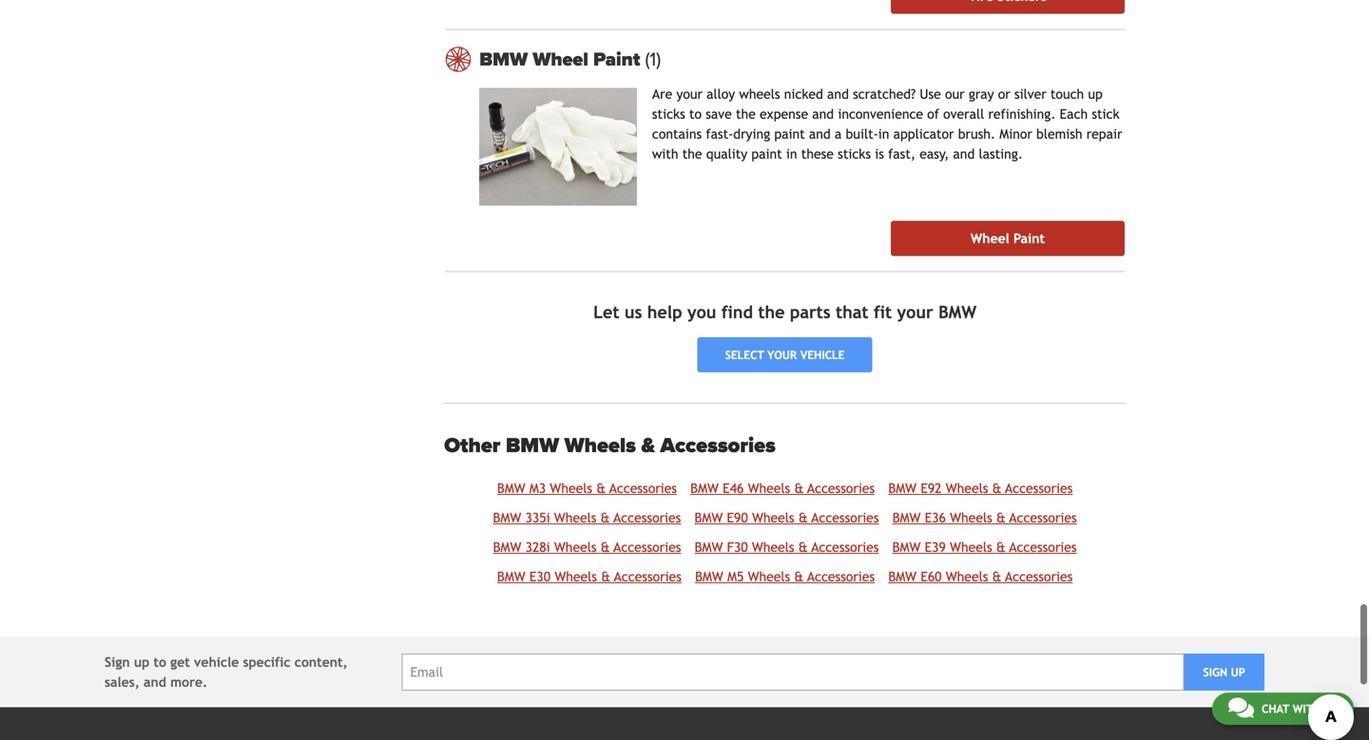 Task type: vqa. For each thing, say whether or not it's contained in the screenshot.
328I
yes



Task type: locate. For each thing, give the bounding box(es) containing it.
wheels down bmw m3 wheels & accessories
[[554, 510, 597, 526]]

accessories up "bmw e30 wheels & accessories" 'link'
[[614, 540, 681, 555]]

your inside are your alloy wheels nicked and scratched? use our gray or silver touch up sticks to save the expense and inconvenience of overall refinishing. each stick contains fast-drying paint and a built-in applicator brush. minor blemish repair with the quality paint in these sticks is fast, easy, and lasting.
[[676, 86, 703, 102]]

& up bmw f30 wheels & accessories
[[799, 510, 808, 526]]

& up bmw 335i wheels & accessories link
[[596, 481, 606, 496]]

quality
[[706, 146, 748, 161]]

1 horizontal spatial up
[[1088, 86, 1103, 102]]

bmw e92 wheels & accessories
[[888, 481, 1073, 496]]

e46
[[723, 481, 744, 496]]

0 vertical spatial the
[[736, 106, 756, 121]]

1 horizontal spatial wheel
[[971, 231, 1010, 246]]

wheels up bmw e60 wheels & accessories
[[950, 540, 992, 555]]

accessories for bmw e92 wheels & accessories
[[1005, 481, 1073, 496]]

0 vertical spatial with
[[652, 146, 678, 161]]

sign inside sign up to get vehicle specific content, sales, and more.
[[105, 655, 130, 670]]

accessories down bmw f30 wheels & accessories
[[807, 569, 875, 585]]

and
[[827, 86, 849, 102], [812, 106, 834, 121], [809, 126, 831, 141], [953, 146, 975, 161], [144, 675, 166, 690]]

1 vertical spatial paint
[[752, 146, 782, 161]]

wheels right m3 at the bottom of page
[[550, 481, 592, 496]]

sign
[[105, 655, 130, 670], [1203, 666, 1228, 679]]

accessories up bmw e39 wheels & accessories at the right of page
[[1010, 510, 1077, 526]]

or
[[998, 86, 1010, 102]]

accessories up bmw f30 wheels & accessories
[[812, 510, 879, 526]]

1 vertical spatial in
[[786, 146, 797, 161]]

0 horizontal spatial the
[[682, 146, 702, 161]]

accessories for bmw e30 wheels & accessories
[[614, 569, 682, 585]]

the
[[736, 106, 756, 121], [682, 146, 702, 161], [758, 303, 785, 323]]

sign up chat with us link on the bottom of page
[[1203, 666, 1228, 679]]

wheels up bmw m5 wheels & accessories
[[752, 540, 794, 555]]

sign up sales,
[[105, 655, 130, 670]]

accessories for other bmw wheels & accessories
[[660, 434, 776, 459]]

wheels down bmw e92 wheels & accessories
[[950, 510, 992, 526]]

1 vertical spatial the
[[682, 146, 702, 161]]

the up drying
[[736, 106, 756, 121]]

specific
[[243, 655, 291, 670]]

& for e39
[[996, 540, 1006, 555]]

& for e60
[[992, 569, 1002, 585]]

accessories down bmw e36 wheels & accessories link
[[1009, 540, 1077, 555]]

wheels
[[739, 86, 780, 102]]

wheels for m5
[[748, 569, 790, 585]]

& down bmw 328i wheels & accessories
[[601, 569, 611, 585]]

that
[[836, 303, 869, 323]]

your right the select
[[767, 348, 797, 362]]

sticks down built-
[[838, 146, 871, 161]]

in
[[878, 126, 889, 141], [786, 146, 797, 161]]

accessories down other bmw wheels & accessories
[[609, 481, 677, 496]]

bmw for bmw f30 wheels & accessories
[[695, 540, 723, 555]]

bmw for bmw m3 wheels & accessories
[[497, 481, 526, 496]]

& up bmw e30 wheels & accessories
[[601, 540, 610, 555]]

& down bmw e36 wheels & accessories link
[[996, 540, 1006, 555]]

vehicle
[[800, 348, 845, 362]]

0 horizontal spatial up
[[134, 655, 150, 670]]

1 horizontal spatial the
[[736, 106, 756, 121]]

2 horizontal spatial up
[[1231, 666, 1245, 679]]

wheel down lasting.
[[971, 231, 1010, 246]]

in down inconvenience
[[878, 126, 889, 141]]

bmw e36 wheels & accessories
[[893, 510, 1077, 526]]

& for e90
[[799, 510, 808, 526]]

fast,
[[888, 146, 916, 161]]

0 horizontal spatial in
[[786, 146, 797, 161]]

accessories
[[660, 434, 776, 459], [609, 481, 677, 496], [807, 481, 875, 496], [1005, 481, 1073, 496], [614, 510, 681, 526], [812, 510, 879, 526], [1010, 510, 1077, 526], [614, 540, 681, 555], [812, 540, 879, 555], [1009, 540, 1077, 555], [614, 569, 682, 585], [807, 569, 875, 585], [1005, 569, 1073, 585]]

your right are
[[676, 86, 703, 102]]

overall
[[943, 106, 984, 121]]

wheels up bmw e90 wheels & accessories
[[748, 481, 790, 496]]

vehicle
[[194, 655, 239, 670]]

to left 'save'
[[689, 106, 702, 121]]

& down bmw e90 wheels & accessories link
[[798, 540, 808, 555]]

our
[[945, 86, 965, 102]]

accessories up bmw e36 wheels & accessories link
[[1005, 481, 1073, 496]]

e60
[[921, 569, 942, 585]]

the right "find"
[[758, 303, 785, 323]]

bmw e39 wheels & accessories
[[892, 540, 1077, 555]]

up up stick
[[1088, 86, 1103, 102]]

up inside sign up to get vehicle specific content, sales, and more.
[[134, 655, 150, 670]]

wheel paint link
[[891, 221, 1125, 256]]

your inside button
[[767, 348, 797, 362]]

sign up to get vehicle specific content, sales, and more.
[[105, 655, 348, 690]]

up
[[1088, 86, 1103, 102], [134, 655, 150, 670], [1231, 666, 1245, 679]]

accessories up bmw e90 wheels & accessories
[[807, 481, 875, 496]]

and right nicked
[[827, 86, 849, 102]]

wheels down bmw 335i wheels & accessories link
[[554, 540, 597, 555]]

& for e36
[[996, 510, 1006, 526]]

sign up
[[1203, 666, 1245, 679]]

& for m5
[[794, 569, 804, 585]]

0 horizontal spatial with
[[652, 146, 678, 161]]

sales,
[[105, 675, 140, 690]]

sticks down are
[[652, 106, 685, 121]]

your right fit
[[897, 303, 933, 323]]

to inside are your alloy wheels nicked and scratched? use our gray or silver touch up sticks to save the expense and inconvenience of overall refinishing. each stick contains fast-drying paint and a built-in applicator brush. minor blemish repair with the quality paint in these sticks is fast, easy, and lasting.
[[689, 106, 702, 121]]

parts
[[790, 303, 831, 323]]

wheel up "wheel paint thumbnail image"
[[533, 48, 588, 71]]

accessories for bmw e36 wheels & accessories
[[1010, 510, 1077, 526]]

are
[[652, 86, 672, 102]]

wheels
[[565, 434, 636, 459], [550, 481, 592, 496], [748, 481, 790, 496], [946, 481, 988, 496], [554, 510, 597, 526], [752, 510, 795, 526], [950, 510, 992, 526], [554, 540, 597, 555], [752, 540, 794, 555], [950, 540, 992, 555], [555, 569, 597, 585], [748, 569, 790, 585], [946, 569, 988, 585]]

2 vertical spatial your
[[767, 348, 797, 362]]

wheels up bmw m3 wheels & accessories
[[565, 434, 636, 459]]

expense
[[760, 106, 808, 121]]

1 vertical spatial your
[[897, 303, 933, 323]]

bmw for bmw e90 wheels & accessories
[[695, 510, 723, 526]]

accessories for bmw f30 wheels & accessories
[[812, 540, 879, 555]]

wheels down bmw e46 wheels & accessories
[[752, 510, 795, 526]]

accessories up bmw 328i wheels & accessories link
[[614, 510, 681, 526]]

accessories down bmw 328i wheels & accessories link
[[614, 569, 682, 585]]

is
[[875, 146, 884, 161]]

your for vehicle
[[767, 348, 797, 362]]

wheels for 335i
[[554, 510, 597, 526]]

& up bmw m3 wheels & accessories link
[[641, 434, 655, 459]]

more.
[[170, 675, 208, 690]]

sign inside sign up button
[[1203, 666, 1228, 679]]

comments image
[[1228, 697, 1254, 720]]

save
[[706, 106, 732, 121]]

these
[[801, 146, 834, 161]]

accessories down bmw e90 wheels & accessories link
[[812, 540, 879, 555]]

m3
[[530, 481, 546, 496]]

0 horizontal spatial to
[[154, 655, 166, 670]]

0 horizontal spatial your
[[676, 86, 703, 102]]

up for sign up to get vehicle specific content, sales, and more.
[[134, 655, 150, 670]]

1 horizontal spatial to
[[689, 106, 702, 121]]

accessories for bmw m5 wheels & accessories
[[807, 569, 875, 585]]

1 vertical spatial with
[[1293, 703, 1321, 716]]

accessories up e46
[[660, 434, 776, 459]]

2 vertical spatial the
[[758, 303, 785, 323]]

in left these in the top of the page
[[786, 146, 797, 161]]

wheels up bmw e36 wheels & accessories link
[[946, 481, 988, 496]]

335i
[[525, 510, 550, 526]]

accessories for bmw m3 wheels & accessories
[[609, 481, 677, 496]]

up up comments icon at the right bottom of page
[[1231, 666, 1245, 679]]

1 vertical spatial sticks
[[838, 146, 871, 161]]

up inside button
[[1231, 666, 1245, 679]]

0 vertical spatial sticks
[[652, 106, 685, 121]]

to inside sign up to get vehicle specific content, sales, and more.
[[154, 655, 166, 670]]

with
[[652, 146, 678, 161], [1293, 703, 1321, 716]]

with left 'us'
[[1293, 703, 1321, 716]]

and right sales,
[[144, 675, 166, 690]]

0 vertical spatial in
[[878, 126, 889, 141]]

content,
[[295, 655, 348, 670]]

& up bmw e90 wheels & accessories link
[[794, 481, 804, 496]]

wheels right m5
[[748, 569, 790, 585]]

of
[[927, 106, 939, 121]]

bmw for bmw m5 wheels & accessories
[[695, 569, 723, 585]]

bmw f30 wheels & accessories
[[695, 540, 879, 555]]

1 horizontal spatial in
[[878, 126, 889, 141]]

blemish
[[1036, 126, 1083, 141]]

wheels down bmw 328i wheels & accessories link
[[555, 569, 597, 585]]

bmw for bmw e60 wheels & accessories
[[888, 569, 917, 585]]

minor
[[1000, 126, 1032, 141]]

1 vertical spatial to
[[154, 655, 166, 670]]

1 horizontal spatial sign
[[1203, 666, 1228, 679]]

& down bmw e39 wheels & accessories at the right of page
[[992, 569, 1002, 585]]

0 horizontal spatial sign
[[105, 655, 130, 670]]

bmw e60 wheels & accessories link
[[888, 569, 1073, 585]]

0 vertical spatial wheel
[[533, 48, 588, 71]]

0 vertical spatial to
[[689, 106, 702, 121]]

paint
[[593, 48, 640, 71], [1014, 231, 1045, 246]]

with down contains
[[652, 146, 678, 161]]

paint down drying
[[752, 146, 782, 161]]

accessories down bmw e39 wheels & accessories at the right of page
[[1005, 569, 1073, 585]]

& up bmw e36 wheels & accessories
[[992, 481, 1002, 496]]

bmw e90 wheels & accessories link
[[695, 510, 879, 526]]

wheels for e92
[[946, 481, 988, 496]]

up up sales,
[[134, 655, 150, 670]]

wheels down bmw e39 wheels & accessories at the right of page
[[946, 569, 988, 585]]

paint
[[774, 126, 805, 141], [752, 146, 782, 161]]

wheels for f30
[[752, 540, 794, 555]]

& down bmw f30 wheels & accessories link
[[794, 569, 804, 585]]

0 horizontal spatial wheel
[[533, 48, 588, 71]]

bmw 328i wheels & accessories
[[493, 540, 681, 555]]

accessories for bmw 328i wheels & accessories
[[614, 540, 681, 555]]

0 vertical spatial your
[[676, 86, 703, 102]]

the down contains
[[682, 146, 702, 161]]

bmw m5 wheels & accessories
[[695, 569, 875, 585]]

wheels for 328i
[[554, 540, 597, 555]]

0 vertical spatial paint
[[774, 126, 805, 141]]

lasting.
[[979, 146, 1023, 161]]

0 horizontal spatial sticks
[[652, 106, 685, 121]]

1 vertical spatial paint
[[1014, 231, 1045, 246]]

bmw
[[479, 48, 528, 71], [939, 303, 977, 323], [506, 434, 559, 459], [497, 481, 526, 496], [690, 481, 719, 496], [888, 481, 917, 496], [493, 510, 521, 526], [695, 510, 723, 526], [893, 510, 921, 526], [493, 540, 521, 555], [695, 540, 723, 555], [892, 540, 921, 555], [497, 569, 526, 585], [695, 569, 723, 585], [888, 569, 917, 585]]

paint down expense on the right top of the page
[[774, 126, 805, 141]]

1 vertical spatial wheel
[[971, 231, 1010, 246]]

wheels for m3
[[550, 481, 592, 496]]

0 vertical spatial paint
[[593, 48, 640, 71]]

& up bmw e39 wheels & accessories at the right of page
[[996, 510, 1006, 526]]

us
[[625, 303, 642, 323]]

sticks
[[652, 106, 685, 121], [838, 146, 871, 161]]

to left get
[[154, 655, 166, 670]]

bmw e90 wheels & accessories
[[695, 510, 879, 526]]

to
[[689, 106, 702, 121], [154, 655, 166, 670]]

bmw 335i wheels & accessories
[[493, 510, 681, 526]]

& up bmw 328i wheels & accessories link
[[601, 510, 610, 526]]

wheel
[[533, 48, 588, 71], [971, 231, 1010, 246]]

1 horizontal spatial your
[[767, 348, 797, 362]]



Task type: describe. For each thing, give the bounding box(es) containing it.
contains
[[652, 126, 702, 141]]

& for bmw
[[641, 434, 655, 459]]

bmw e60 wheels & accessories
[[888, 569, 1073, 585]]

& for m3
[[596, 481, 606, 496]]

refinishing.
[[988, 106, 1056, 121]]

e92
[[921, 481, 942, 496]]

accessories for bmw 335i wheels & accessories
[[614, 510, 681, 526]]

bmw for bmw e46 wheels & accessories
[[690, 481, 719, 496]]

e30
[[530, 569, 551, 585]]

2 horizontal spatial the
[[758, 303, 785, 323]]

wheels for e60
[[946, 569, 988, 585]]

stick
[[1092, 106, 1120, 121]]

m5
[[727, 569, 744, 585]]

wheel paint thumbnail image image
[[479, 88, 637, 206]]

repair
[[1087, 126, 1122, 141]]

wheels for bmw
[[565, 434, 636, 459]]

applicator
[[893, 126, 954, 141]]

are your alloy wheels nicked and scratched? use our gray or silver touch up sticks to save the expense and inconvenience of overall refinishing. each stick contains fast-drying paint and a built-in applicator brush. minor blemish repair with the quality paint in these sticks is fast, easy, and lasting.
[[652, 86, 1122, 161]]

bmw m3 wheels & accessories
[[497, 481, 677, 496]]

accessories for bmw e60 wheels & accessories
[[1005, 569, 1073, 585]]

& for e46
[[794, 481, 804, 496]]

get
[[170, 655, 190, 670]]

easy,
[[920, 146, 949, 161]]

up for sign up
[[1231, 666, 1245, 679]]

fast-
[[706, 126, 733, 141]]

bmw 328i wheels & accessories link
[[493, 540, 681, 555]]

wheels for e36
[[950, 510, 992, 526]]

a
[[835, 126, 842, 141]]

2 horizontal spatial your
[[897, 303, 933, 323]]

bmw for bmw e30 wheels & accessories
[[497, 569, 526, 585]]

brush.
[[958, 126, 996, 141]]

bmw e92 wheels & accessories link
[[888, 481, 1073, 496]]

you
[[687, 303, 716, 323]]

and left a
[[809, 126, 831, 141]]

built-
[[846, 126, 878, 141]]

& for 328i
[[601, 540, 610, 555]]

bmw 335i wheels & accessories link
[[493, 510, 681, 526]]

wheel paint
[[971, 231, 1045, 246]]

bmw e30 wheels & accessories link
[[497, 569, 682, 585]]

sign up button
[[1184, 654, 1265, 691]]

& for e92
[[992, 481, 1002, 496]]

f30
[[727, 540, 748, 555]]

bmw for bmw 335i wheels & accessories
[[493, 510, 521, 526]]

sign for sign up
[[1203, 666, 1228, 679]]

bmw for bmw e92 wheels & accessories
[[888, 481, 917, 496]]

with inside are your alloy wheels nicked and scratched? use our gray or silver touch up sticks to save the expense and inconvenience of overall refinishing. each stick contains fast-drying paint and a built-in applicator brush. minor blemish repair with the quality paint in these sticks is fast, easy, and lasting.
[[652, 146, 678, 161]]

bmw for bmw e36 wheels & accessories
[[893, 510, 921, 526]]

e36
[[925, 510, 946, 526]]

help
[[647, 303, 682, 323]]

alloy
[[707, 86, 735, 102]]

touch
[[1051, 86, 1084, 102]]

bmw e39 wheels & accessories link
[[892, 540, 1077, 555]]

let us help you find the parts that fit your     bmw
[[593, 303, 977, 323]]

bmw for bmw e39 wheels & accessories
[[892, 540, 921, 555]]

1 horizontal spatial sticks
[[838, 146, 871, 161]]

bmw e30 wheels & accessories
[[497, 569, 682, 585]]

select your vehicle button
[[698, 338, 872, 373]]

bmw e36 wheels & accessories link
[[893, 510, 1077, 526]]

Email email field
[[402, 654, 1184, 691]]

fit
[[874, 303, 892, 323]]

chat
[[1262, 703, 1289, 716]]

silver
[[1015, 86, 1047, 102]]

let
[[593, 303, 619, 323]]

accessories for bmw e90 wheels & accessories
[[812, 510, 879, 526]]

wheels for e46
[[748, 481, 790, 496]]

& for e30
[[601, 569, 611, 585]]

wheels for e90
[[752, 510, 795, 526]]

e39
[[925, 540, 946, 555]]

bmw e46 wheels & accessories link
[[690, 481, 875, 496]]

accessories for bmw e39 wheels & accessories
[[1009, 540, 1077, 555]]

328i
[[525, 540, 550, 555]]

gray
[[969, 86, 994, 102]]

select your vehicle
[[725, 348, 845, 362]]

select
[[725, 348, 764, 362]]

& for 335i
[[601, 510, 610, 526]]

bmw                                                                                    wheel paint
[[479, 48, 645, 71]]

wheels for e39
[[950, 540, 992, 555]]

us
[[1324, 703, 1338, 716]]

nicked
[[784, 86, 823, 102]]

chat with us
[[1262, 703, 1338, 716]]

drying
[[733, 126, 770, 141]]

sign for sign up to get vehicle specific content, sales, and more.
[[105, 655, 130, 670]]

bmw for bmw                                                                                    wheel paint
[[479, 48, 528, 71]]

1 horizontal spatial with
[[1293, 703, 1321, 716]]

find
[[722, 303, 753, 323]]

accessories for bmw e46 wheels & accessories
[[807, 481, 875, 496]]

other
[[444, 434, 500, 459]]

bmw f30 wheels & accessories link
[[695, 540, 879, 555]]

wheels for e30
[[555, 569, 597, 585]]

use
[[920, 86, 941, 102]]

bmw m3 wheels & accessories link
[[497, 481, 677, 496]]

your for alloy
[[676, 86, 703, 102]]

inconvenience
[[838, 106, 923, 121]]

and down brush.
[[953, 146, 975, 161]]

bmw e46 wheels & accessories
[[690, 481, 875, 496]]

chat with us link
[[1212, 693, 1354, 726]]

bmw m5 wheels & accessories link
[[695, 569, 875, 585]]

1 horizontal spatial paint
[[1014, 231, 1045, 246]]

0 horizontal spatial paint
[[593, 48, 640, 71]]

e90
[[727, 510, 748, 526]]

and inside sign up to get vehicle specific content, sales, and more.
[[144, 675, 166, 690]]

bmw                                                                                    wheel paint link
[[479, 48, 1125, 71]]

up inside are your alloy wheels nicked and scratched? use our gray or silver touch up sticks to save the expense and inconvenience of overall refinishing. each stick contains fast-drying paint and a built-in applicator brush. minor blemish repair with the quality paint in these sticks is fast, easy, and lasting.
[[1088, 86, 1103, 102]]

and down nicked
[[812, 106, 834, 121]]

other bmw wheels & accessories
[[444, 434, 776, 459]]

bmw for bmw 328i wheels & accessories
[[493, 540, 521, 555]]

& for f30
[[798, 540, 808, 555]]



